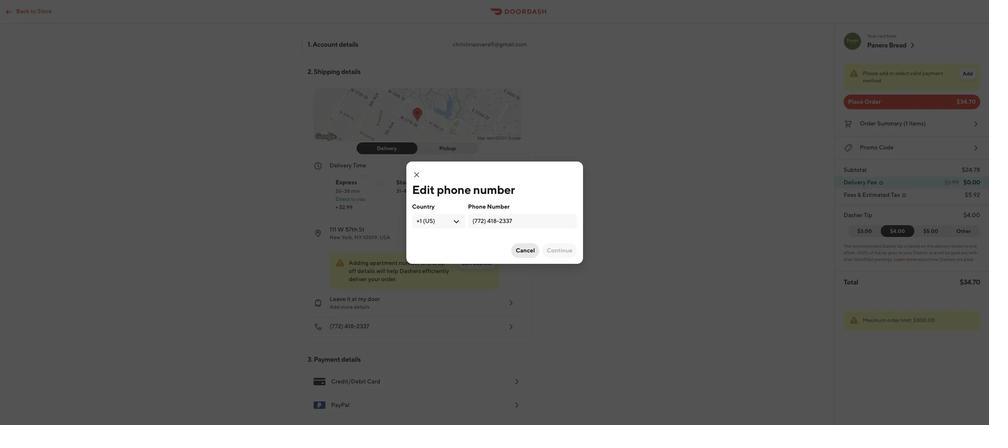 Task type: locate. For each thing, give the bounding box(es) containing it.
country
[[412, 203, 435, 210]]

from
[[887, 33, 897, 39]]

is
[[904, 243, 907, 249]]

0 vertical spatial and
[[969, 243, 977, 249]]

1 min from the left
[[351, 188, 360, 194]]

add inside leave it at my door add more details
[[330, 304, 340, 310]]

1 horizontal spatial min
[[411, 188, 419, 194]]

the
[[844, 243, 851, 249]]

tip amount option group
[[848, 225, 980, 237]]

more down 'dasher,'
[[907, 257, 917, 262]]

at
[[352, 296, 357, 303]]

10019,
[[363, 235, 379, 240]]

of
[[869, 250, 873, 256]]

more down the it
[[341, 304, 353, 310]]

status
[[844, 63, 980, 90]]

none radio inside option group
[[330, 176, 385, 214]]

order left summary
[[860, 120, 876, 127]]

order summary (1 items) button
[[844, 118, 980, 130]]

2 add new payment method image from the top
[[512, 401, 521, 410]]

details
[[339, 41, 358, 48], [341, 68, 361, 75], [357, 268, 375, 275], [354, 304, 370, 310], [341, 356, 361, 363]]

to right 'back'
[[31, 8, 36, 15]]

1 horizontal spatial $4.00
[[964, 212, 980, 219]]

to up learn
[[899, 250, 903, 256]]

details for 2. shipping details
[[341, 68, 361, 75]]

add new payment method image for credit/debit card
[[512, 377, 521, 386]]

min
[[351, 188, 360, 194], [411, 188, 419, 194]]

standard
[[396, 179, 422, 186]]

order inside button
[[860, 120, 876, 127]]

$34.70 down paid.
[[960, 278, 980, 286]]

0 vertical spatial tip
[[898, 243, 903, 249]]

promo code
[[860, 144, 894, 151]]

pickup
[[439, 145, 456, 151]]

0 vertical spatial add
[[963, 71, 973, 77]]

order right "place"
[[865, 98, 881, 105]]

2 horizontal spatial and
[[969, 243, 977, 249]]

deliver
[[349, 276, 367, 283]]

none radio containing express
[[330, 176, 385, 214]]

0 vertical spatial dasher
[[844, 212, 863, 219]]

details right 2. shipping
[[341, 68, 361, 75]]

31–43
[[396, 188, 410, 194]]

dasher tip
[[844, 212, 872, 219]]

your left order.
[[368, 276, 380, 283]]

(772) 418-2337
[[330, 323, 369, 330]]

promo code button
[[844, 142, 980, 154]]

order summary (1 items)
[[860, 120, 926, 127]]

1 horizontal spatial to
[[351, 196, 356, 202]]

pm-
[[482, 188, 492, 194]]

0 vertical spatial edit
[[412, 182, 435, 196]]

$4.00
[[964, 212, 980, 219], [890, 228, 905, 234]]

and
[[969, 243, 977, 249], [929, 250, 937, 256], [421, 260, 431, 267]]

the right on
[[927, 243, 934, 249]]

number inside adding apartment number and drop off details will help dashers efficiently deliver your order.
[[399, 260, 420, 267]]

1 vertical spatial add new payment method image
[[512, 401, 521, 410]]

option group
[[330, 170, 521, 214]]

100%
[[857, 250, 868, 256]]

1 add new payment method image from the top
[[512, 377, 521, 386]]

select
[[895, 70, 909, 76]]

1 vertical spatial will
[[376, 268, 385, 275]]

tip up earnings.
[[882, 250, 887, 256]]

maximum
[[863, 317, 886, 323]]

1 horizontal spatial delivery
[[377, 145, 397, 151]]

1 vertical spatial dashers
[[400, 268, 421, 275]]

1 vertical spatial order
[[860, 120, 876, 127]]

summary
[[877, 120, 903, 127]]

0 horizontal spatial $4.00
[[890, 228, 905, 234]]

out
[[961, 250, 968, 256]]

0 horizontal spatial delivery
[[330, 162, 352, 169]]

leave it at my door add more details
[[330, 296, 380, 310]]

earnings.
[[875, 257, 893, 262]]

menu
[[308, 370, 527, 425]]

and up learn more about how dashers are paid.
[[929, 250, 937, 256]]

and up with
[[969, 243, 977, 249]]

0 horizontal spatial add
[[330, 304, 340, 310]]

adding
[[349, 260, 369, 267]]

be
[[946, 250, 951, 256]]

details down adding
[[357, 268, 375, 275]]

edit address
[[462, 260, 492, 266]]

tip left is on the bottom right of page
[[898, 243, 903, 249]]

back to store
[[16, 8, 52, 15]]

$24.78
[[962, 166, 980, 173]]

0 horizontal spatial to
[[31, 8, 36, 15]]

your up learn more link
[[904, 250, 913, 256]]

1 vertical spatial $4.00
[[890, 228, 905, 234]]

dasher left tip
[[844, 212, 863, 219]]

2 min from the left
[[411, 188, 419, 194]]

min inside standard 31–43 min
[[411, 188, 419, 194]]

0 vertical spatial will
[[938, 250, 945, 256]]

paypal
[[331, 402, 350, 409]]

it
[[347, 296, 351, 303]]

edit inside edit address button
[[462, 260, 472, 266]]

dashers right help
[[400, 268, 421, 275]]

2 vertical spatial to
[[899, 250, 903, 256]]

your inside adding apartment number and drop off details will help dashers efficiently deliver your order.
[[368, 276, 380, 283]]

and inside adding apartment number and drop off details will help dashers efficiently deliver your order.
[[421, 260, 431, 267]]

add down leave
[[330, 304, 340, 310]]

delivery
[[377, 145, 397, 151], [330, 162, 352, 169], [844, 179, 866, 186]]

0 vertical spatial $4.00
[[964, 212, 980, 219]]

phone number
[[468, 203, 510, 210]]

close edit phone number image
[[412, 170, 421, 179]]

the right of
[[874, 250, 881, 256]]

None radio
[[390, 176, 445, 214], [451, 176, 520, 214], [390, 176, 445, 214], [451, 176, 520, 214]]

learn
[[894, 257, 906, 262]]

$34.70 down "add" button
[[957, 98, 976, 105]]

1 vertical spatial edit
[[462, 260, 472, 266]]

continue
[[547, 247, 573, 254]]

delivery time
[[330, 162, 366, 169]]

fees & estimated
[[844, 191, 890, 198]]

2 vertical spatial and
[[421, 260, 431, 267]]

add new payment method image for paypal
[[512, 401, 521, 410]]

26–38 min direct to you + $2.99
[[336, 188, 366, 210]]

1 vertical spatial to
[[351, 196, 356, 202]]

2 horizontal spatial to
[[899, 250, 903, 256]]

1 horizontal spatial number
[[473, 182, 515, 196]]

0 vertical spatial add new payment method image
[[512, 377, 521, 386]]

$4.00 up other button
[[964, 212, 980, 219]]

0 horizontal spatial number
[[399, 260, 420, 267]]

$0.00
[[964, 179, 980, 186]]

(772) 418-2337 button
[[308, 317, 521, 337]]

will down delivery
[[938, 250, 945, 256]]

standard 31–43 min
[[396, 179, 422, 194]]

1 horizontal spatial edit
[[462, 260, 472, 266]]

edit down close edit phone number icon
[[412, 182, 435, 196]]

edit address button
[[457, 257, 496, 269]]

cancel button
[[512, 243, 540, 258]]

$4.00 inside $4.00 'button'
[[890, 228, 905, 234]]

0 vertical spatial dashers
[[940, 257, 956, 262]]

add new payment method image
[[512, 377, 521, 386], [512, 401, 521, 410]]

1 vertical spatial dasher
[[883, 243, 897, 249]]

0 vertical spatial number
[[473, 182, 515, 196]]

number
[[487, 203, 510, 210]]

1 horizontal spatial more
[[907, 257, 917, 262]]

dasher up goes
[[883, 243, 897, 249]]

your inside the recommended dasher tip is based on the delivery distance and effort. 100% of the tip goes to your dasher, and will be paid out with their doordash earnings.
[[904, 250, 913, 256]]

valid
[[910, 70, 922, 76]]

paid
[[952, 250, 960, 256]]

0 horizontal spatial will
[[376, 268, 385, 275]]

will down apartment
[[376, 268, 385, 275]]

please
[[863, 70, 879, 76]]

4:20
[[470, 188, 481, 194]]

to inside the recommended dasher tip is based on the delivery distance and effort. 100% of the tip goes to your dasher, and will be paid out with their doordash earnings.
[[899, 250, 903, 256]]

about
[[918, 257, 930, 262]]

None radio
[[330, 176, 385, 214]]

0 horizontal spatial min
[[351, 188, 360, 194]]

limit:
[[901, 317, 912, 323]]

$3.00 button
[[848, 225, 886, 237]]

min up you on the top
[[351, 188, 360, 194]]

min down standard
[[411, 188, 419, 194]]

$4.00 button
[[881, 225, 914, 237]]

please add or select valid payment method
[[863, 70, 943, 84]]

0 vertical spatial order
[[865, 98, 881, 105]]

your cart from
[[867, 33, 897, 39]]

door
[[368, 296, 380, 303]]

0 horizontal spatial more
[[341, 304, 353, 310]]

$1.99
[[945, 179, 959, 186]]

details down my
[[354, 304, 370, 310]]

2337
[[356, 323, 369, 330]]

panera bread link
[[867, 41, 917, 50]]

Pickup radio
[[413, 142, 478, 154]]

on
[[921, 243, 926, 249]]

1 horizontal spatial dasher
[[883, 243, 897, 249]]

learn more about how dashers are paid.
[[894, 257, 974, 262]]

1 vertical spatial number
[[399, 260, 420, 267]]

1 horizontal spatial tip
[[898, 243, 903, 249]]

1 horizontal spatial add
[[963, 71, 973, 77]]

code
[[879, 144, 894, 151]]

&
[[858, 191, 861, 198]]

paid.
[[964, 257, 974, 262]]

0 horizontal spatial dashers
[[400, 268, 421, 275]]

0 horizontal spatial tip
[[882, 250, 887, 256]]

$5.92
[[965, 191, 980, 198]]

1 vertical spatial add
[[330, 304, 340, 310]]

add
[[963, 71, 973, 77], [330, 304, 340, 310]]

details right 1. account
[[339, 41, 358, 48]]

to left you on the top
[[351, 196, 356, 202]]

adding apartment number and drop off details will help dashers efficiently deliver your order. status
[[330, 253, 499, 289]]

order
[[865, 98, 881, 105], [860, 120, 876, 127]]

payment
[[923, 70, 943, 76]]

dashers down be
[[940, 257, 956, 262]]

and left 'drop'
[[421, 260, 431, 267]]

1 vertical spatial the
[[874, 250, 881, 256]]

edit left address
[[462, 260, 472, 266]]

0 vertical spatial delivery
[[377, 145, 397, 151]]

1 horizontal spatial your
[[904, 250, 913, 256]]

for
[[484, 179, 492, 186]]

details up credit/debit
[[341, 356, 361, 363]]

0 horizontal spatial edit
[[412, 182, 435, 196]]

distance
[[951, 243, 969, 249]]

order.
[[381, 276, 397, 283]]

2. shipping
[[308, 68, 340, 75]]

2 horizontal spatial delivery
[[844, 179, 866, 186]]

0 vertical spatial your
[[904, 250, 913, 256]]

1 horizontal spatial and
[[929, 250, 937, 256]]

1 horizontal spatial the
[[927, 243, 934, 249]]

1 vertical spatial delivery
[[330, 162, 352, 169]]

Other button
[[947, 225, 980, 237]]

0 vertical spatial to
[[31, 8, 36, 15]]

add right payment at the top right of the page
[[963, 71, 973, 77]]

1 vertical spatial more
[[341, 304, 353, 310]]

0 horizontal spatial and
[[421, 260, 431, 267]]

1 horizontal spatial will
[[938, 250, 945, 256]]

1 vertical spatial your
[[368, 276, 380, 283]]

0 vertical spatial more
[[907, 257, 917, 262]]

goes
[[888, 250, 898, 256]]

0 horizontal spatial your
[[368, 276, 380, 283]]

2. shipping details
[[308, 68, 361, 75]]

apartment
[[370, 260, 398, 267]]

$4.00 up is on the bottom right of page
[[890, 228, 905, 234]]



Task type: vqa. For each thing, say whether or not it's contained in the screenshot.
bottommost your
yes



Task type: describe. For each thing, give the bounding box(es) containing it.
adding apartment number and drop off details will help dashers efficiently deliver your order.
[[349, 260, 449, 283]]

back to store link
[[0, 4, 56, 19]]

0 vertical spatial the
[[927, 243, 934, 249]]

efficiently
[[422, 268, 449, 275]]

total
[[844, 278, 858, 286]]

0 horizontal spatial dasher
[[844, 212, 863, 219]]

ny
[[354, 235, 362, 240]]

dasher inside the recommended dasher tip is based on the delivery distance and effort. 100% of the tip goes to your dasher, and will be paid out with their doordash earnings.
[[883, 243, 897, 249]]

add button
[[959, 68, 978, 80]]

1 vertical spatial and
[[929, 250, 937, 256]]

off
[[349, 268, 356, 275]]

fees
[[844, 191, 856, 198]]

dashers inside adding apartment number and drop off details will help dashers efficiently deliver your order.
[[400, 268, 421, 275]]

edit for edit phone number
[[412, 182, 435, 196]]

time
[[353, 162, 366, 169]]

will inside adding apartment number and drop off details will help dashers efficiently deliver your order.
[[376, 268, 385, 275]]

1. account details
[[308, 41, 358, 48]]

usa
[[380, 235, 390, 240]]

maximum order limit: $300.00 status
[[844, 310, 980, 331]]

are
[[957, 257, 963, 262]]

credit/debit card
[[331, 378, 380, 385]]

fee
[[867, 179, 877, 186]]

panera bread
[[867, 41, 907, 49]]

items)
[[909, 120, 926, 127]]

store
[[37, 8, 52, 15]]

details inside leave it at my door add more details
[[354, 304, 370, 310]]

0 vertical spatial $34.70
[[957, 98, 976, 105]]

cart
[[878, 33, 886, 39]]

details for 3. payment details
[[341, 356, 361, 363]]

1 horizontal spatial dashers
[[940, 257, 956, 262]]

3. payment
[[308, 356, 340, 363]]

place
[[848, 98, 864, 105]]

to inside 26–38 min direct to you + $2.99
[[351, 196, 356, 202]]

4:40
[[492, 188, 504, 194]]

continue button
[[542, 243, 577, 258]]

bread
[[889, 41, 907, 49]]

effort.
[[844, 250, 856, 256]]

christinaovera9@gmail.com
[[453, 41, 527, 48]]

0 horizontal spatial the
[[874, 250, 881, 256]]

delivery or pickup selector option group
[[357, 142, 478, 154]]

menu containing credit/debit card
[[308, 370, 527, 425]]

$5.00
[[924, 228, 938, 234]]

their
[[844, 257, 853, 262]]

panera
[[867, 41, 888, 49]]

help
[[387, 268, 398, 275]]

3. payment details
[[308, 356, 361, 363]]

details inside adding apartment number and drop off details will help dashers efficiently deliver your order.
[[357, 268, 375, 275]]

delivery inside 'delivery' option
[[377, 145, 397, 151]]

$2.99
[[339, 204, 353, 210]]

111
[[330, 226, 337, 233]]

number for phone
[[473, 182, 515, 196]]

with
[[969, 250, 978, 256]]

recommended
[[852, 243, 882, 249]]

$300.00
[[913, 317, 935, 323]]

+
[[336, 204, 338, 210]]

express
[[336, 179, 357, 186]]

$3.00
[[858, 228, 872, 234]]

pm
[[505, 188, 513, 194]]

Phone Number telephone field
[[473, 217, 573, 225]]

subtotal
[[844, 166, 867, 173]]

leave
[[330, 296, 346, 303]]

1 vertical spatial tip
[[882, 250, 887, 256]]

new
[[330, 235, 341, 240]]

edit for edit address
[[462, 260, 472, 266]]

doordash
[[854, 257, 874, 262]]

drop
[[432, 260, 445, 267]]

min inside 26–38 min direct to you + $2.99
[[351, 188, 360, 194]]

tax
[[891, 191, 900, 198]]

my
[[358, 296, 366, 303]]

york,
[[342, 235, 353, 240]]

2 vertical spatial delivery
[[844, 179, 866, 186]]

phone
[[437, 182, 471, 196]]

dasher,
[[913, 250, 929, 256]]

delivery
[[935, 243, 951, 249]]

1 vertical spatial $34.70
[[960, 278, 980, 286]]

maximum order limit: $300.00
[[863, 317, 935, 323]]

direct
[[336, 196, 350, 202]]

tip
[[864, 212, 872, 219]]

add inside button
[[963, 71, 973, 77]]

1. account
[[308, 41, 338, 48]]

place order
[[848, 98, 881, 105]]

57th
[[345, 226, 358, 233]]

st
[[359, 226, 365, 233]]

back
[[16, 8, 30, 15]]

(772)
[[330, 323, 343, 330]]

details for 1. account details
[[339, 41, 358, 48]]

order
[[887, 317, 900, 323]]

status containing please add or select valid payment method
[[844, 63, 980, 90]]

learn more link
[[894, 257, 917, 262]]

show menu image
[[314, 376, 325, 388]]

Delivery radio
[[357, 142, 417, 154]]

the recommended dasher tip is based on the delivery distance and effort. 100% of the tip goes to your dasher, and will be paid out with their doordash earnings.
[[844, 243, 978, 262]]

or
[[890, 70, 894, 76]]

add
[[880, 70, 889, 76]]

111 w 57th st new york,  ny 10019,  usa
[[330, 226, 390, 240]]

$5.00 button
[[910, 225, 948, 237]]

will inside the recommended dasher tip is based on the delivery distance and effort. 100% of the tip goes to your dasher, and will be paid out with their doordash earnings.
[[938, 250, 945, 256]]

418-
[[345, 323, 356, 330]]

number for apartment
[[399, 260, 420, 267]]

you
[[357, 196, 366, 202]]

method
[[863, 78, 881, 84]]

more inside leave it at my door add more details
[[341, 304, 353, 310]]

(1
[[904, 120, 908, 127]]

option group containing express
[[330, 170, 521, 214]]



